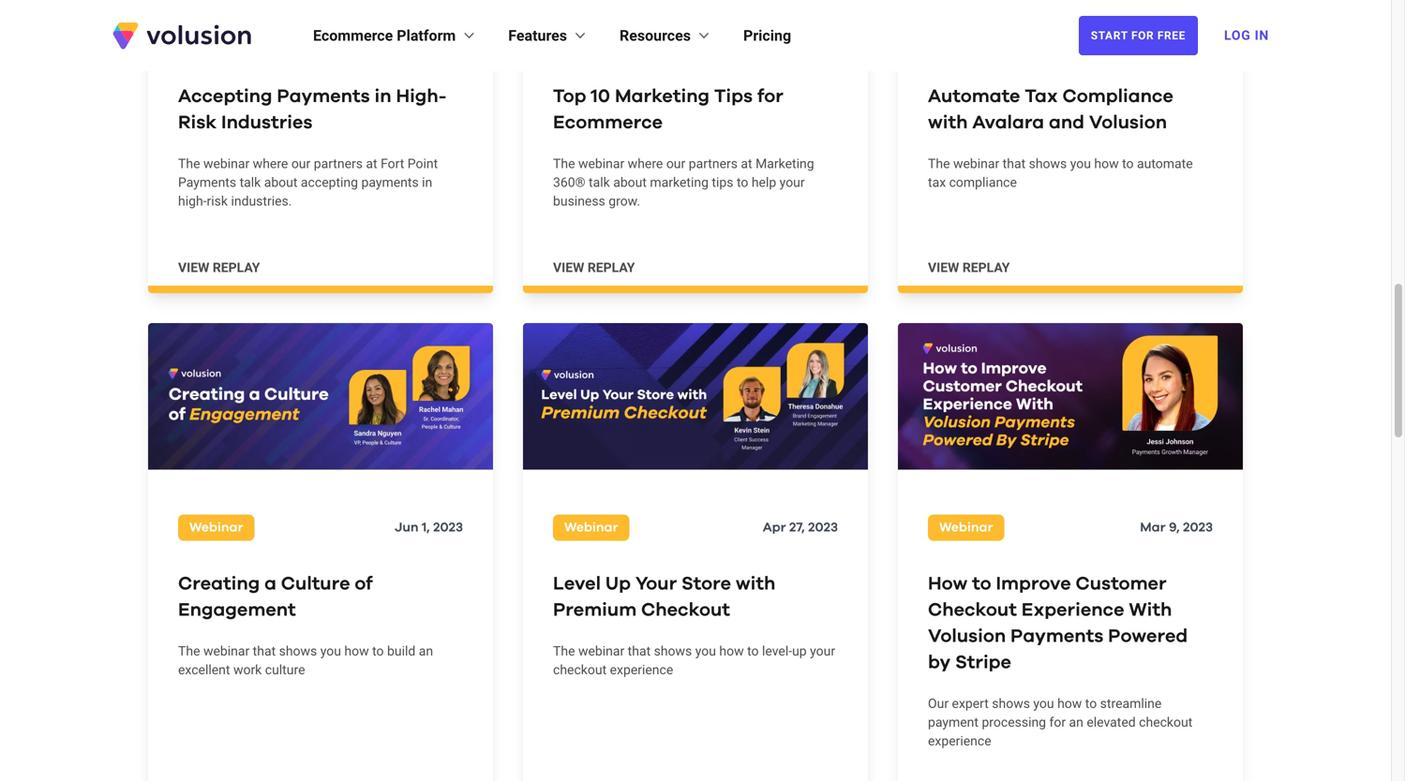 Task type: describe. For each thing, give the bounding box(es) containing it.
2023 for accepting payments in high- risk industries
[[433, 34, 463, 47]]

start
[[1091, 29, 1128, 42]]

our expert shows you how to streamline payment processing for an elevated checkout experience
[[928, 697, 1193, 750]]

the for top 10 marketing tips for ecommerce
[[553, 156, 575, 172]]

aug 25, 2023
[[384, 34, 463, 47]]

replay for industries
[[213, 260, 260, 276]]

by
[[928, 654, 951, 673]]

about inside the webinar where our partners at fort point payments talk about accepting payments in high-risk industries.
[[264, 175, 298, 190]]

culture
[[281, 575, 350, 594]]

the webinar where our partners at marketing 360® talk about marketing tips to help your business grow.
[[553, 156, 814, 209]]

resources button
[[620, 24, 713, 47]]

stripe
[[955, 654, 1011, 673]]

ecommerce platform
[[313, 27, 456, 45]]

up
[[605, 575, 631, 594]]

replay for and
[[962, 260, 1010, 276]]

platform
[[397, 27, 456, 45]]

elevated
[[1087, 715, 1136, 731]]

marketing inside 'the webinar where our partners at marketing 360® talk about marketing tips to help your business grow.'
[[756, 156, 814, 172]]

webinar for how
[[939, 522, 993, 535]]

culture
[[265, 663, 305, 678]]

partners for ecommerce
[[689, 156, 738, 172]]

to inside the webinar that shows you how to build an excellent work culture
[[372, 644, 384, 660]]

you for engagement
[[320, 644, 341, 660]]

30,
[[1161, 34, 1180, 47]]

level up your store with premium checkout
[[553, 575, 776, 620]]

creating
[[178, 575, 260, 594]]

point
[[408, 156, 438, 172]]

webinar for top 10 marketing tips for ecommerce
[[578, 156, 624, 172]]

tax
[[1025, 87, 1058, 106]]

the for creating a culture of engagement
[[178, 644, 200, 660]]

aug
[[384, 34, 409, 47]]

marketing inside top 10 marketing tips for ecommerce
[[615, 87, 710, 106]]

payments
[[361, 175, 419, 190]]

how for automate tax compliance with avalara and volusion
[[1094, 156, 1119, 172]]

marketing
[[650, 175, 709, 190]]

25,
[[413, 34, 430, 47]]

shows for avalara
[[1029, 156, 1067, 172]]

in inside accepting payments in high- risk industries
[[375, 87, 391, 106]]

jun 30, 2023
[[1133, 34, 1213, 47]]

checkout inside how to improve customer checkout experience with volusion payments powered by stripe
[[928, 601, 1017, 620]]

how to improve customer checkout experience with volusion payments powered by stripe image
[[898, 323, 1243, 470]]

tax
[[928, 175, 946, 190]]

payments for the webinar where our partners at fort point payments talk about accepting payments in high-risk industries.
[[178, 175, 236, 190]]

start for free
[[1091, 29, 1186, 42]]

up
[[792, 644, 807, 660]]

log in
[[1224, 28, 1269, 43]]

level up your store with premium checkout image
[[523, 323, 868, 470]]

the for level up your store with premium checkout
[[553, 644, 575, 660]]

26,
[[787, 34, 805, 47]]

for
[[1131, 29, 1154, 42]]

processing
[[982, 715, 1046, 731]]

with inside level up your store with premium checkout
[[736, 575, 776, 594]]

build
[[387, 644, 415, 660]]

features button
[[508, 24, 590, 47]]

1,
[[422, 522, 430, 535]]

view replay for accepting payments in high- risk industries
[[178, 260, 260, 276]]

ecommerce inside dropdown button
[[313, 27, 393, 45]]

experience
[[1021, 601, 1124, 620]]

accepting payments in high- risk industries
[[178, 87, 447, 132]]

an inside our expert shows you how to streamline payment processing for an elevated checkout experience
[[1069, 715, 1083, 731]]

webinar for creating a culture of engagement
[[203, 644, 250, 660]]

and
[[1049, 114, 1084, 132]]

talk inside 'the webinar where our partners at marketing 360® talk about marketing tips to help your business grow.'
[[589, 175, 610, 190]]

payments for how to improve customer checkout experience with volusion payments powered by stripe
[[1010, 628, 1104, 646]]

at for high-
[[366, 156, 377, 172]]

where for ecommerce
[[628, 156, 663, 172]]

9,
[[1169, 522, 1180, 535]]

compliance
[[1062, 87, 1173, 106]]

apr
[[763, 522, 786, 535]]

that for a
[[253, 644, 276, 660]]

shows for engagement
[[279, 644, 317, 660]]

features
[[508, 27, 567, 45]]

27,
[[789, 522, 805, 535]]

webinar for automate tax compliance with avalara and volusion
[[953, 156, 999, 172]]

how
[[928, 575, 968, 594]]

you for avalara
[[1070, 156, 1091, 172]]

volusion inside automate tax compliance with avalara and volusion
[[1089, 114, 1167, 132]]

ecommerce inside top 10 marketing tips for ecommerce
[[553, 114, 663, 132]]

checkout inside level up your store with premium checkout
[[641, 601, 730, 620]]

webinar for level
[[564, 522, 618, 535]]

creating a culture of engagement image
[[148, 323, 493, 470]]

jun for jun 30, 2023
[[1133, 34, 1157, 47]]

your inside 'the webinar where our partners at marketing 360® talk about marketing tips to help your business grow.'
[[780, 175, 805, 190]]

industries.
[[231, 194, 292, 209]]

mar 9, 2023
[[1140, 522, 1213, 535]]

accepting
[[301, 175, 358, 190]]

to inside how to improve customer checkout experience with volusion payments powered by stripe
[[972, 575, 991, 594]]

jun for jun 1, 2023
[[395, 522, 419, 535]]

an inside the webinar that shows you how to build an excellent work culture
[[419, 644, 433, 660]]

avalara
[[972, 114, 1044, 132]]

to inside 'the webinar where our partners at marketing 360® talk about marketing tips to help your business grow.'
[[737, 175, 748, 190]]

business
[[553, 194, 605, 209]]

expert
[[952, 697, 989, 712]]

in inside the webinar where our partners at fort point payments talk about accepting payments in high-risk industries.
[[422, 175, 432, 190]]

streamline
[[1100, 697, 1162, 712]]

customer
[[1076, 575, 1167, 594]]

how for creating a culture of engagement
[[344, 644, 369, 660]]

our for ecommerce
[[666, 156, 685, 172]]

with
[[1129, 601, 1172, 620]]

level
[[553, 575, 601, 594]]

automate
[[928, 87, 1020, 106]]

automate
[[1137, 156, 1193, 172]]

high-
[[396, 87, 447, 106]]

tips
[[712, 175, 733, 190]]

view for automate tax compliance with avalara and volusion
[[928, 260, 959, 276]]

the for accepting payments in high- risk industries
[[178, 156, 200, 172]]

in
[[1255, 28, 1269, 43]]

2023 right 30,
[[1183, 34, 1213, 47]]

10
[[591, 87, 610, 106]]

how for level up your store with premium checkout
[[719, 644, 744, 660]]

webinar for accepting
[[189, 34, 243, 47]]

experience inside our expert shows you how to streamline payment processing for an elevated checkout experience
[[928, 734, 991, 750]]

of
[[355, 575, 373, 594]]

a
[[264, 575, 276, 594]]

apr 27, 2023
[[763, 522, 838, 535]]

to inside the webinar that shows you how to automate tax compliance
[[1122, 156, 1134, 172]]

for inside top 10 marketing tips for ecommerce
[[757, 87, 783, 106]]



Task type: vqa. For each thing, say whether or not it's contained in the screenshot.


Task type: locate. For each thing, give the bounding box(es) containing it.
view replay down the 'business'
[[553, 260, 635, 276]]

partners up tips
[[689, 156, 738, 172]]

2 view from the left
[[553, 260, 584, 276]]

fort
[[381, 156, 404, 172]]

volusion down 'compliance'
[[1089, 114, 1167, 132]]

0 horizontal spatial for
[[757, 87, 783, 106]]

checkout down how
[[928, 601, 1017, 620]]

the up 'high-'
[[178, 156, 200, 172]]

0 horizontal spatial view replay button
[[178, 259, 260, 278]]

view replay for automate tax compliance with avalara and volusion
[[928, 260, 1010, 276]]

shows up culture
[[279, 644, 317, 660]]

webinar up 360®
[[578, 156, 624, 172]]

1 vertical spatial payments
[[178, 175, 236, 190]]

2 horizontal spatial view
[[928, 260, 959, 276]]

the inside the webinar that shows you how to automate tax compliance
[[928, 156, 950, 172]]

you inside the webinar that shows you how to automate tax compliance
[[1070, 156, 1091, 172]]

2 partners from the left
[[689, 156, 738, 172]]

how inside "the webinar that shows you how to level-up your checkout experience"
[[719, 644, 744, 660]]

1 horizontal spatial at
[[741, 156, 752, 172]]

payment
[[928, 715, 979, 731]]

you down store
[[695, 644, 716, 660]]

view replay button
[[178, 259, 260, 278], [553, 259, 635, 278], [928, 259, 1010, 278]]

0 vertical spatial marketing
[[615, 87, 710, 106]]

payments inside how to improve customer checkout experience with volusion payments powered by stripe
[[1010, 628, 1104, 646]]

that for tax
[[1003, 156, 1026, 172]]

0 horizontal spatial with
[[736, 575, 776, 594]]

1 horizontal spatial payments
[[277, 87, 370, 106]]

shows for with
[[654, 644, 692, 660]]

1 horizontal spatial your
[[810, 644, 835, 660]]

the webinar that shows you how to build an excellent work culture
[[178, 644, 433, 678]]

2 view replay from the left
[[553, 260, 635, 276]]

partners up accepting
[[314, 156, 363, 172]]

to left build
[[372, 644, 384, 660]]

0 horizontal spatial jun
[[395, 522, 419, 535]]

experience down premium
[[610, 663, 673, 678]]

0 vertical spatial your
[[780, 175, 805, 190]]

1 horizontal spatial for
[[1049, 715, 1066, 731]]

free
[[1157, 29, 1186, 42]]

the up excellent
[[178, 644, 200, 660]]

1 horizontal spatial jun
[[1133, 34, 1157, 47]]

2023 right 27,
[[808, 522, 838, 535]]

0 vertical spatial jun
[[1133, 34, 1157, 47]]

2023 right 25,
[[433, 34, 463, 47]]

webinar for level up your store with premium checkout
[[578, 644, 624, 660]]

1 horizontal spatial partners
[[689, 156, 738, 172]]

your right up
[[810, 644, 835, 660]]

0 vertical spatial for
[[757, 87, 783, 106]]

2 horizontal spatial that
[[1003, 156, 1026, 172]]

high-
[[178, 194, 207, 209]]

tips
[[714, 87, 753, 106]]

0 horizontal spatial volusion
[[928, 628, 1006, 646]]

our
[[928, 697, 949, 712]]

2 horizontal spatial view replay
[[928, 260, 1010, 276]]

to left the level-
[[747, 644, 759, 660]]

0 vertical spatial in
[[375, 87, 391, 106]]

grow.
[[609, 194, 640, 209]]

0 horizontal spatial payments
[[178, 175, 236, 190]]

for right 'tips'
[[757, 87, 783, 106]]

webinar up work
[[203, 644, 250, 660]]

1 horizontal spatial an
[[1069, 715, 1083, 731]]

compliance
[[949, 175, 1017, 190]]

payments inside accepting payments in high- risk industries
[[277, 87, 370, 106]]

1 replay from the left
[[213, 260, 260, 276]]

payments up risk
[[178, 175, 236, 190]]

2023 for creating a culture of engagement
[[433, 522, 463, 535]]

0 horizontal spatial an
[[419, 644, 433, 660]]

volusion
[[1089, 114, 1167, 132], [928, 628, 1006, 646]]

about inside 'the webinar where our partners at marketing 360® talk about marketing tips to help your business grow.'
[[613, 175, 647, 190]]

that for up
[[628, 644, 651, 660]]

view replay down risk
[[178, 260, 260, 276]]

replay
[[213, 260, 260, 276], [588, 260, 635, 276], [962, 260, 1010, 276]]

that up compliance
[[1003, 156, 1026, 172]]

webinar up 10
[[564, 34, 618, 47]]

view replay button for top 10 marketing tips for ecommerce
[[553, 259, 635, 278]]

webinar for accepting payments in high- risk industries
[[203, 156, 250, 172]]

to right how
[[972, 575, 991, 594]]

store
[[681, 575, 731, 594]]

webinar up 'level'
[[564, 522, 618, 535]]

1 horizontal spatial checkout
[[1139, 715, 1193, 731]]

view replay for top 10 marketing tips for ecommerce
[[553, 260, 635, 276]]

ecommerce down 10
[[553, 114, 663, 132]]

industries
[[221, 114, 313, 132]]

jul 26, 2023
[[764, 34, 838, 47]]

that down level up your store with premium checkout
[[628, 644, 651, 660]]

view replay button down the 'business'
[[553, 259, 635, 278]]

how inside the webinar that shows you how to build an excellent work culture
[[344, 644, 369, 660]]

automate tax compliance with avalara and volusion
[[928, 87, 1173, 132]]

3 view replay button from the left
[[928, 259, 1010, 278]]

top 10 marketing tips for ecommerce
[[553, 87, 783, 132]]

checkout down store
[[641, 601, 730, 620]]

our up the marketing
[[666, 156, 685, 172]]

1 horizontal spatial about
[[613, 175, 647, 190]]

0 horizontal spatial your
[[780, 175, 805, 190]]

how left automate
[[1094, 156, 1119, 172]]

view down 'high-'
[[178, 260, 209, 276]]

2 checkout from the left
[[928, 601, 1017, 620]]

your right help
[[780, 175, 805, 190]]

1 about from the left
[[264, 175, 298, 190]]

1 horizontal spatial our
[[666, 156, 685, 172]]

view for accepting payments in high- risk industries
[[178, 260, 209, 276]]

2 about from the left
[[613, 175, 647, 190]]

checkout inside "the webinar that shows you how to level-up your checkout experience"
[[553, 663, 607, 678]]

that inside "the webinar that shows you how to level-up your checkout experience"
[[628, 644, 651, 660]]

with down the automate
[[928, 114, 968, 132]]

where for industries
[[253, 156, 288, 172]]

your inside "the webinar that shows you how to level-up your checkout experience"
[[810, 644, 835, 660]]

0 horizontal spatial checkout
[[553, 663, 607, 678]]

2 replay from the left
[[588, 260, 635, 276]]

360®
[[553, 175, 585, 190]]

risk
[[207, 194, 228, 209]]

our inside 'the webinar where our partners at marketing 360® talk about marketing tips to help your business grow.'
[[666, 156, 685, 172]]

0 horizontal spatial checkout
[[641, 601, 730, 620]]

3 view replay from the left
[[928, 260, 1010, 276]]

2 talk from the left
[[589, 175, 610, 190]]

0 vertical spatial checkout
[[553, 663, 607, 678]]

2 where from the left
[[628, 156, 663, 172]]

2 horizontal spatial replay
[[962, 260, 1010, 276]]

0 vertical spatial ecommerce
[[313, 27, 393, 45]]

view for top 10 marketing tips for ecommerce
[[553, 260, 584, 276]]

marketing up help
[[756, 156, 814, 172]]

1 horizontal spatial marketing
[[756, 156, 814, 172]]

1 horizontal spatial checkout
[[928, 601, 1017, 620]]

at up help
[[741, 156, 752, 172]]

log
[[1224, 28, 1251, 43]]

shows inside the webinar that shows you how to build an excellent work culture
[[279, 644, 317, 660]]

our inside the webinar where our partners at fort point payments talk about accepting payments in high-risk industries.
[[291, 156, 310, 172]]

0 horizontal spatial marketing
[[615, 87, 710, 106]]

1 horizontal spatial ecommerce
[[553, 114, 663, 132]]

experience down 'payment'
[[928, 734, 991, 750]]

0 horizontal spatial view
[[178, 260, 209, 276]]

view down tax
[[928, 260, 959, 276]]

to left automate
[[1122, 156, 1134, 172]]

shows down and
[[1029, 156, 1067, 172]]

1 horizontal spatial in
[[422, 175, 432, 190]]

risk
[[178, 114, 217, 132]]

partners inside 'the webinar where our partners at marketing 360® talk about marketing tips to help your business grow.'
[[689, 156, 738, 172]]

replay for ecommerce
[[588, 260, 635, 276]]

0 horizontal spatial view replay
[[178, 260, 260, 276]]

talk up the 'business'
[[589, 175, 610, 190]]

payments
[[277, 87, 370, 106], [178, 175, 236, 190], [1010, 628, 1104, 646]]

webinar up creating
[[189, 522, 243, 535]]

at inside 'the webinar where our partners at marketing 360® talk about marketing tips to help your business grow.'
[[741, 156, 752, 172]]

2 our from the left
[[666, 156, 685, 172]]

0 vertical spatial volusion
[[1089, 114, 1167, 132]]

with right store
[[736, 575, 776, 594]]

payments inside the webinar where our partners at fort point payments talk about accepting payments in high-risk industries.
[[178, 175, 236, 190]]

our up accepting
[[291, 156, 310, 172]]

view replay button for automate tax compliance with avalara and volusion
[[928, 259, 1010, 278]]

how left streamline
[[1057, 697, 1082, 712]]

where
[[253, 156, 288, 172], [628, 156, 663, 172]]

1 horizontal spatial volusion
[[1089, 114, 1167, 132]]

view replay button down compliance
[[928, 259, 1010, 278]]

at for tips
[[741, 156, 752, 172]]

3 replay from the left
[[962, 260, 1010, 276]]

our for industries
[[291, 156, 310, 172]]

to inside "the webinar that shows you how to level-up your checkout experience"
[[747, 644, 759, 660]]

marketing down resources dropdown button
[[615, 87, 710, 106]]

1 at from the left
[[366, 156, 377, 172]]

webinar down premium
[[578, 644, 624, 660]]

accepting
[[178, 87, 272, 106]]

the inside "the webinar that shows you how to level-up your checkout experience"
[[553, 644, 575, 660]]

checkout
[[641, 601, 730, 620], [928, 601, 1017, 620]]

how left build
[[344, 644, 369, 660]]

ecommerce
[[313, 27, 393, 45], [553, 114, 663, 132]]

0 horizontal spatial at
[[366, 156, 377, 172]]

to right tips
[[737, 175, 748, 190]]

1 our from the left
[[291, 156, 310, 172]]

0 horizontal spatial about
[[264, 175, 298, 190]]

the webinar that shows you how to level-up your checkout experience
[[553, 644, 835, 678]]

checkout inside our expert shows you how to streamline payment processing for an elevated checkout experience
[[1139, 715, 1193, 731]]

you up the processing
[[1033, 697, 1054, 712]]

1 vertical spatial experience
[[928, 734, 991, 750]]

2023 right 26,
[[808, 34, 838, 47]]

the inside 'the webinar where our partners at marketing 360® talk about marketing tips to help your business grow.'
[[553, 156, 575, 172]]

1 vertical spatial your
[[810, 644, 835, 660]]

how left the level-
[[719, 644, 744, 660]]

2 vertical spatial payments
[[1010, 628, 1104, 646]]

to up elevated on the right
[[1085, 697, 1097, 712]]

at left fort
[[366, 156, 377, 172]]

how to improve customer checkout experience with volusion payments powered by stripe
[[928, 575, 1188, 673]]

1 vertical spatial ecommerce
[[553, 114, 663, 132]]

2023 for top 10 marketing tips for ecommerce
[[808, 34, 838, 47]]

partners inside the webinar where our partners at fort point payments talk about accepting payments in high-risk industries.
[[314, 156, 363, 172]]

where inside 'the webinar where our partners at marketing 360® talk about marketing tips to help your business grow.'
[[628, 156, 663, 172]]

about up grow.
[[613, 175, 647, 190]]

you down culture
[[320, 644, 341, 660]]

checkout down streamline
[[1139, 715, 1193, 731]]

webinar for creating
[[189, 522, 243, 535]]

replay down risk
[[213, 260, 260, 276]]

an left elevated on the right
[[1069, 715, 1083, 731]]

webinar inside the webinar that shows you how to automate tax compliance
[[953, 156, 999, 172]]

start for free link
[[1079, 16, 1198, 55]]

1 vertical spatial with
[[736, 575, 776, 594]]

talk inside the webinar where our partners at fort point payments talk about accepting payments in high-risk industries.
[[240, 175, 261, 190]]

to
[[1122, 156, 1134, 172], [737, 175, 748, 190], [972, 575, 991, 594], [372, 644, 384, 660], [747, 644, 759, 660], [1085, 697, 1097, 712]]

ecommerce left 25,
[[313, 27, 393, 45]]

replay down grow.
[[588, 260, 635, 276]]

level-
[[762, 644, 792, 660]]

your
[[780, 175, 805, 190], [810, 644, 835, 660]]

shows inside our expert shows you how to streamline payment processing for an elevated checkout experience
[[992, 697, 1030, 712]]

partners for industries
[[314, 156, 363, 172]]

talk up industries.
[[240, 175, 261, 190]]

that
[[1003, 156, 1026, 172], [253, 644, 276, 660], [628, 644, 651, 660]]

2023 right 9,
[[1183, 522, 1213, 535]]

you inside "the webinar that shows you how to level-up your checkout experience"
[[695, 644, 716, 660]]

webinar up risk
[[203, 156, 250, 172]]

our
[[291, 156, 310, 172], [666, 156, 685, 172]]

payments down experience
[[1010, 628, 1104, 646]]

mar
[[1140, 522, 1166, 535]]

an right build
[[419, 644, 433, 660]]

about up industries.
[[264, 175, 298, 190]]

webinar for top
[[564, 34, 618, 47]]

2023 for level up your store with premium checkout
[[808, 522, 838, 535]]

the up tax
[[928, 156, 950, 172]]

1 horizontal spatial where
[[628, 156, 663, 172]]

payments up industries on the left of page
[[277, 87, 370, 106]]

creating a culture of engagement
[[178, 575, 373, 620]]

1 horizontal spatial view replay
[[553, 260, 635, 276]]

you inside the webinar that shows you how to build an excellent work culture
[[320, 644, 341, 660]]

webinar inside 'the webinar where our partners at marketing 360® talk about marketing tips to help your business grow.'
[[578, 156, 624, 172]]

view replay down compliance
[[928, 260, 1010, 276]]

your
[[635, 575, 677, 594]]

for right the processing
[[1049, 715, 1066, 731]]

with
[[928, 114, 968, 132], [736, 575, 776, 594]]

2023 right 1, at the left of the page
[[433, 522, 463, 535]]

1 view replay from the left
[[178, 260, 260, 276]]

volusion up the stripe
[[928, 628, 1006, 646]]

the webinar where our partners at fort point payments talk about accepting payments in high-risk industries.
[[178, 156, 438, 209]]

1 horizontal spatial that
[[628, 644, 651, 660]]

top
[[553, 87, 586, 106]]

the for automate tax compliance with avalara and volusion
[[928, 156, 950, 172]]

webinar up compliance
[[953, 156, 999, 172]]

the webinar that shows you how to automate tax compliance
[[928, 156, 1193, 190]]

the down premium
[[553, 644, 575, 660]]

the inside the webinar that shows you how to build an excellent work culture
[[178, 644, 200, 660]]

that inside the webinar that shows you how to build an excellent work culture
[[253, 644, 276, 660]]

1 vertical spatial marketing
[[756, 156, 814, 172]]

view replay button for accepting payments in high- risk industries
[[178, 259, 260, 278]]

view down the 'business'
[[553, 260, 584, 276]]

excellent
[[178, 663, 230, 678]]

powered
[[1108, 628, 1188, 646]]

replay down compliance
[[962, 260, 1010, 276]]

0 horizontal spatial in
[[375, 87, 391, 106]]

0 horizontal spatial ecommerce
[[313, 27, 393, 45]]

where inside the webinar where our partners at fort point payments talk about accepting payments in high-risk industries.
[[253, 156, 288, 172]]

jun 1, 2023
[[395, 522, 463, 535]]

pricing
[[743, 27, 791, 45]]

0 horizontal spatial partners
[[314, 156, 363, 172]]

1 vertical spatial for
[[1049, 715, 1066, 731]]

1 vertical spatial jun
[[395, 522, 419, 535]]

work
[[233, 663, 262, 678]]

1 vertical spatial checkout
[[1139, 715, 1193, 731]]

how inside the webinar that shows you how to automate tax compliance
[[1094, 156, 1119, 172]]

1 horizontal spatial talk
[[589, 175, 610, 190]]

webinar inside "the webinar that shows you how to level-up your checkout experience"
[[578, 644, 624, 660]]

experience inside "the webinar that shows you how to level-up your checkout experience"
[[610, 663, 673, 678]]

experience
[[610, 663, 673, 678], [928, 734, 991, 750]]

webinar inside the webinar that shows you how to build an excellent work culture
[[203, 644, 250, 660]]

shows down level up your store with premium checkout
[[654, 644, 692, 660]]

0 vertical spatial with
[[928, 114, 968, 132]]

1 vertical spatial volusion
[[928, 628, 1006, 646]]

1 where from the left
[[253, 156, 288, 172]]

3 view from the left
[[928, 260, 959, 276]]

1 checkout from the left
[[641, 601, 730, 620]]

shows inside "the webinar that shows you how to level-up your checkout experience"
[[654, 644, 692, 660]]

shows up the processing
[[992, 697, 1030, 712]]

view replay button down risk
[[178, 259, 260, 278]]

engagement
[[178, 601, 296, 620]]

you for with
[[695, 644, 716, 660]]

that inside the webinar that shows you how to automate tax compliance
[[1003, 156, 1026, 172]]

0 vertical spatial experience
[[610, 663, 673, 678]]

that up work
[[253, 644, 276, 660]]

1 horizontal spatial with
[[928, 114, 968, 132]]

1 talk from the left
[[240, 175, 261, 190]]

jun left 1, at the left of the page
[[395, 522, 419, 535]]

you down and
[[1070, 156, 1091, 172]]

0 horizontal spatial talk
[[240, 175, 261, 190]]

1 view from the left
[[178, 260, 209, 276]]

with inside automate tax compliance with avalara and volusion
[[928, 114, 968, 132]]

1 vertical spatial in
[[422, 175, 432, 190]]

improve
[[996, 575, 1071, 594]]

2 at from the left
[[741, 156, 752, 172]]

0 vertical spatial payments
[[277, 87, 370, 106]]

where up industries.
[[253, 156, 288, 172]]

to inside our expert shows you how to streamline payment processing for an elevated checkout experience
[[1085, 697, 1097, 712]]

log in link
[[1213, 15, 1280, 56]]

0 horizontal spatial where
[[253, 156, 288, 172]]

in down point
[[422, 175, 432, 190]]

2023 for how to improve customer checkout experience with volusion payments powered by stripe
[[1183, 522, 1213, 535]]

webinar up accepting on the left of the page
[[189, 34, 243, 47]]

an
[[419, 644, 433, 660], [1069, 715, 1083, 731]]

where up the marketing
[[628, 156, 663, 172]]

jul
[[764, 34, 784, 47]]

0 horizontal spatial replay
[[213, 260, 260, 276]]

resources
[[620, 27, 691, 45]]

in left high- on the top of the page
[[375, 87, 391, 106]]

1 horizontal spatial view replay button
[[553, 259, 635, 278]]

1 vertical spatial an
[[1069, 715, 1083, 731]]

ecommerce platform button
[[313, 24, 478, 47]]

0 horizontal spatial our
[[291, 156, 310, 172]]

you
[[1070, 156, 1091, 172], [320, 644, 341, 660], [695, 644, 716, 660], [1033, 697, 1054, 712]]

2 horizontal spatial view replay button
[[928, 259, 1010, 278]]

2 view replay button from the left
[[553, 259, 635, 278]]

webinar
[[189, 34, 243, 47], [564, 34, 618, 47], [189, 522, 243, 535], [564, 522, 618, 535], [939, 522, 993, 535]]

you inside our expert shows you how to streamline payment processing for an elevated checkout experience
[[1033, 697, 1054, 712]]

1 horizontal spatial replay
[[588, 260, 635, 276]]

1 horizontal spatial experience
[[928, 734, 991, 750]]

1 partners from the left
[[314, 156, 363, 172]]

help
[[752, 175, 776, 190]]

0 horizontal spatial experience
[[610, 663, 673, 678]]

0 horizontal spatial that
[[253, 644, 276, 660]]

the inside the webinar where our partners at fort point payments talk about accepting payments in high-risk industries.
[[178, 156, 200, 172]]

webinar inside the webinar where our partners at fort point payments talk about accepting payments in high-risk industries.
[[203, 156, 250, 172]]

how inside our expert shows you how to streamline payment processing for an elevated checkout experience
[[1057, 697, 1082, 712]]

webinar up how
[[939, 522, 993, 535]]

at inside the webinar where our partners at fort point payments talk about accepting payments in high-risk industries.
[[366, 156, 377, 172]]

0 vertical spatial an
[[419, 644, 433, 660]]

for inside our expert shows you how to streamline payment processing for an elevated checkout experience
[[1049, 715, 1066, 731]]

volusion inside how to improve customer checkout experience with volusion payments powered by stripe
[[928, 628, 1006, 646]]

how
[[1094, 156, 1119, 172], [344, 644, 369, 660], [719, 644, 744, 660], [1057, 697, 1082, 712]]

shows inside the webinar that shows you how to automate tax compliance
[[1029, 156, 1067, 172]]

premium
[[553, 601, 637, 620]]

checkout down premium
[[553, 663, 607, 678]]

2 horizontal spatial payments
[[1010, 628, 1104, 646]]

1 view replay button from the left
[[178, 259, 260, 278]]

the up 360®
[[553, 156, 575, 172]]

1 horizontal spatial view
[[553, 260, 584, 276]]

jun left 30,
[[1133, 34, 1157, 47]]



